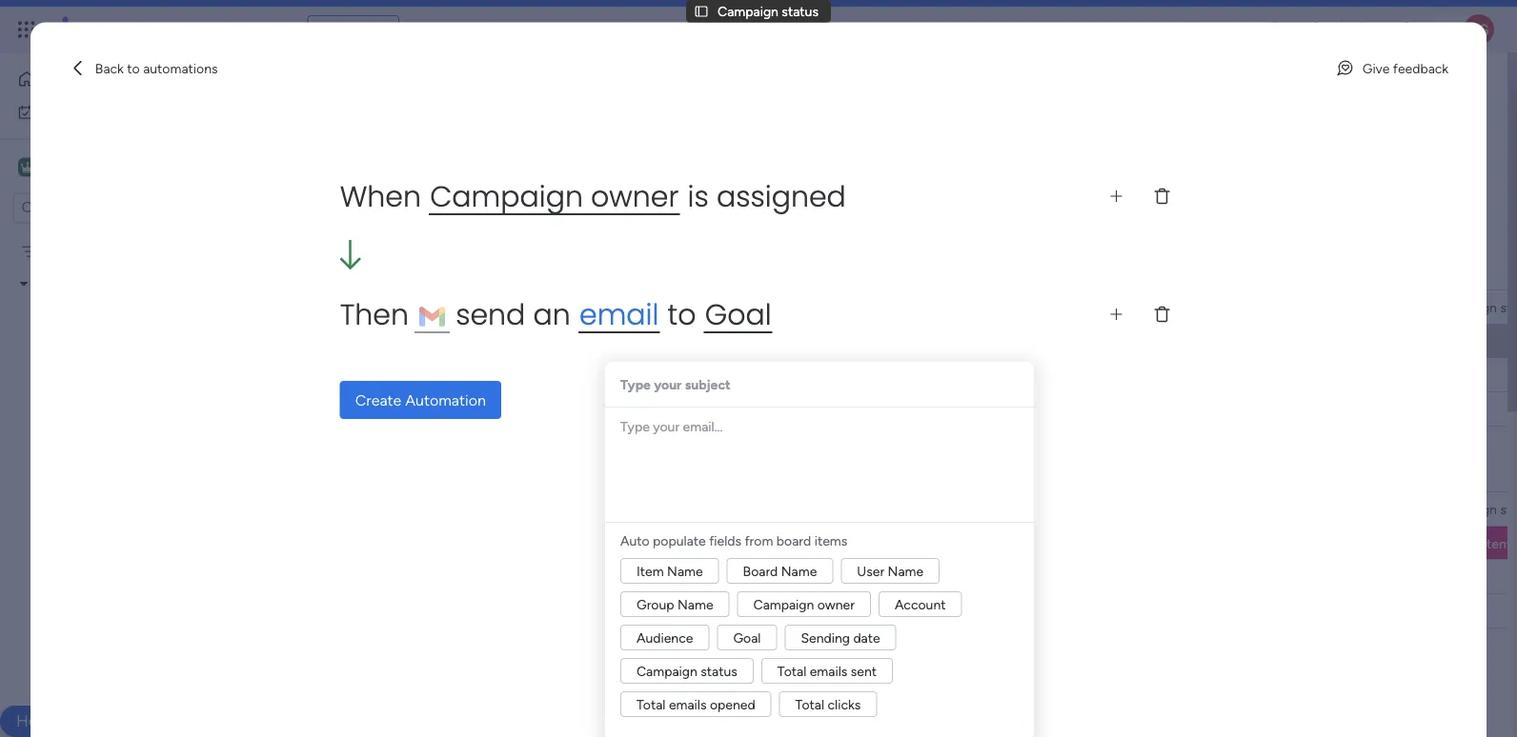 Task type: describe. For each thing, give the bounding box(es) containing it.
assigned
[[717, 177, 846, 217]]

of
[[641, 258, 658, 283]]

new
[[296, 198, 324, 214]]

send
[[456, 295, 526, 335]]

owner left the is
[[591, 177, 679, 217]]

total emails opened
[[637, 697, 755, 713]]

audience
[[637, 630, 693, 646]]

give feedback link
[[1328, 53, 1457, 84]]

content
[[1462, 536, 1512, 552]]

search everything image
[[1355, 20, 1374, 39]]

few tips to help you make the most of this template :)
[[328, 258, 797, 283]]

sort button
[[679, 191, 746, 221]]

email marketing list box
[[0, 232, 243, 622]]

total for total clicks
[[796, 697, 825, 713]]

create
[[355, 392, 402, 410]]

owner up sending date
[[818, 597, 855, 613]]

👋
[[416, 334, 429, 350]]

learn
[[511, 334, 540, 350]]

filter
[[614, 198, 644, 214]]

opened
[[710, 697, 755, 713]]

notifications image
[[1183, 20, 1202, 39]]

most
[[592, 258, 637, 283]]

this
[[663, 258, 694, 283]]

2 workspace image from the left
[[21, 157, 34, 178]]

owner down the this
[[661, 299, 698, 316]]

0 vertical spatial goal
[[705, 295, 772, 335]]

person
[[525, 198, 566, 214]]

see
[[333, 21, 356, 38]]

populate
[[653, 533, 706, 549]]

sending
[[801, 630, 850, 646]]

v2 search image
[[413, 195, 427, 217]]

angle down image
[[372, 199, 381, 213]]

0 vertical spatial campaign status
[[718, 3, 819, 19]]

items
[[815, 533, 848, 549]]

total clicks
[[796, 697, 861, 713]]

back
[[95, 60, 124, 76]]

automation
[[405, 392, 486, 410]]

0 horizontal spatial status
[[701, 663, 738, 680]]

group name
[[637, 597, 714, 613]]

filter button
[[583, 191, 673, 221]]

email
[[34, 276, 66, 292]]

help
[[16, 712, 50, 732]]

you
[[468, 258, 500, 283]]

here
[[465, 334, 491, 350]]

2 campaign sta field from the top
[[1432, 499, 1517, 520]]

hide button
[[752, 191, 822, 221]]

1 vertical spatial goal
[[733, 630, 761, 646]]

help image
[[1397, 20, 1416, 39]]

sent
[[851, 663, 877, 680]]

auto populate fields from board items
[[621, 533, 848, 549]]

an
[[533, 295, 571, 335]]

invite members image
[[1267, 20, 1286, 39]]

hide
[[783, 198, 811, 214]]

Account field
[[758, 297, 818, 318]]

to right here on the left
[[495, 334, 507, 350]]

sort
[[710, 198, 735, 214]]

item name
[[637, 563, 703, 580]]

0 vertical spatial status
[[782, 3, 819, 19]]

user name
[[857, 563, 924, 580]]

clicks
[[828, 697, 861, 713]]

template
[[699, 258, 779, 283]]

Type your email... text field
[[621, 416, 1019, 515]]

board
[[777, 533, 811, 549]]

emails for sent
[[810, 663, 848, 680]]

total for total emails sent
[[778, 663, 807, 680]]

send an email to goal
[[448, 295, 772, 335]]

home
[[44, 71, 80, 87]]

monday
[[85, 19, 150, 40]]

feedback
[[1393, 60, 1449, 76]]

make
[[505, 258, 555, 283]]

fields
[[709, 533, 742, 549]]

hi there! 👋  click here to learn how to start ➡️
[[360, 334, 632, 350]]

user
[[857, 563, 885, 580]]

help
[[425, 258, 463, 283]]

marketing
[[70, 276, 129, 292]]

1 horizontal spatial account
[[895, 597, 946, 613]]

there!
[[377, 334, 412, 350]]

:)
[[784, 258, 797, 283]]

back to automations
[[95, 60, 218, 76]]

new item button
[[289, 191, 363, 221]]

start
[[588, 334, 615, 350]]

give
[[1363, 60, 1390, 76]]

campaign owner for first campaign owner field from the bottom of the page
[[597, 501, 698, 518]]

when campaign owner is assigned
[[340, 177, 846, 217]]

my work image
[[17, 103, 34, 121]]

email
[[580, 295, 659, 335]]



Task type: vqa. For each thing, say whether or not it's contained in the screenshot.
Account
yes



Task type: locate. For each thing, give the bounding box(es) containing it.
emails
[[810, 663, 848, 680], [669, 697, 707, 713]]

1 horizontal spatial emails
[[810, 663, 848, 680]]

campaign owner
[[597, 299, 698, 316], [597, 501, 698, 518], [754, 597, 855, 613]]

item for item name
[[637, 563, 664, 580]]

then
[[340, 295, 417, 335]]

item right new
[[328, 198, 355, 214]]

1 vertical spatial emails
[[669, 697, 707, 713]]

apps image
[[1309, 20, 1328, 39]]

Campaign sta field
[[1432, 297, 1517, 318], [1432, 499, 1517, 520]]

board name
[[743, 563, 817, 580]]

new item
[[296, 198, 355, 214]]

work
[[154, 19, 188, 40]]

when
[[340, 177, 421, 217]]

1 horizontal spatial status
[[782, 3, 819, 19]]

0 horizontal spatial item
[[328, 198, 355, 214]]

owner up populate at left
[[661, 501, 698, 518]]

campaign owner up sending
[[754, 597, 855, 613]]

account
[[762, 299, 813, 316], [895, 597, 946, 613]]

status
[[782, 3, 819, 19], [701, 663, 738, 680]]

name down 'board'
[[781, 563, 817, 580]]

1 vertical spatial campaign sta field
[[1432, 499, 1517, 520]]

home button
[[11, 64, 205, 94]]

1 campaign owner field from the top
[[592, 297, 703, 318]]

1 workspace image from the left
[[18, 157, 37, 178]]

caret down image
[[20, 277, 28, 291]]

0 vertical spatial item
[[328, 198, 355, 214]]

total down sending
[[778, 663, 807, 680]]

account down the :)
[[762, 299, 813, 316]]

1 campaign sta from the top
[[1437, 299, 1517, 316]]

to
[[127, 60, 140, 76], [403, 258, 420, 283], [668, 295, 696, 335], [495, 334, 507, 350], [572, 334, 584, 350]]

goal
[[705, 295, 772, 335], [733, 630, 761, 646]]

name right 'user'
[[888, 563, 924, 580]]

1 vertical spatial campaign sta
[[1437, 501, 1517, 518]]

to inside field
[[403, 258, 420, 283]]

sending date
[[801, 630, 880, 646]]

name for board name
[[781, 563, 817, 580]]

total left clicks
[[796, 697, 825, 713]]

0 vertical spatial campaign sta field
[[1432, 297, 1517, 318]]

name right group
[[678, 597, 714, 613]]

name
[[667, 563, 703, 580], [781, 563, 817, 580], [888, 563, 924, 580], [678, 597, 714, 613]]

account inside field
[[762, 299, 813, 316]]

date
[[853, 630, 880, 646]]

inbox image
[[1225, 20, 1244, 39]]

1 vertical spatial sta
[[1501, 501, 1517, 518]]

campaign owner up auto
[[597, 501, 698, 518]]

1 sta from the top
[[1501, 299, 1517, 316]]

2 horizontal spatial item
[[637, 563, 664, 580]]

0 vertical spatial emails
[[810, 663, 848, 680]]

Few tips to help you make the most of this template :) field
[[323, 258, 801, 283]]

email marketing
[[34, 276, 129, 292]]

arrow down image
[[650, 194, 673, 217]]

campaign
[[718, 3, 779, 19], [430, 177, 583, 217], [597, 299, 657, 316], [1437, 299, 1497, 316], [597, 501, 657, 518], [1437, 501, 1497, 518], [754, 597, 814, 613], [637, 663, 698, 680]]

emails for opened
[[669, 697, 707, 713]]

emails up total clicks
[[810, 663, 848, 680]]

few
[[328, 258, 362, 283]]

0 vertical spatial campaign owner field
[[592, 297, 703, 318]]

give feedback button
[[1328, 53, 1457, 84]]

name down populate at left
[[667, 563, 703, 580]]

1 vertical spatial account
[[895, 597, 946, 613]]

see plans button
[[308, 15, 400, 44]]

management
[[192, 19, 296, 40]]

item
[[328, 198, 355, 214], [437, 299, 464, 315], [637, 563, 664, 580]]

2 sta from the top
[[1501, 501, 1517, 518]]

1 vertical spatial campaign owner field
[[592, 499, 703, 520]]

create automation
[[355, 392, 486, 410]]

item for item
[[437, 299, 464, 315]]

Search field
[[427, 193, 484, 219]]

person button
[[495, 191, 577, 221]]

give feedback
[[1363, 60, 1449, 76]]

plans
[[359, 21, 391, 38]]

select product image
[[17, 20, 36, 39]]

goal down template
[[705, 295, 772, 335]]

1 vertical spatial item
[[437, 299, 464, 315]]

emails left opened
[[669, 697, 707, 713]]

name for user name
[[888, 563, 924, 580]]

0 vertical spatial campaign sta
[[1437, 299, 1517, 316]]

help button
[[0, 706, 67, 738]]

total
[[778, 663, 807, 680], [637, 697, 666, 713], [796, 697, 825, 713]]

see plans
[[333, 21, 391, 38]]

the
[[559, 258, 588, 283]]

campaign owner down of
[[597, 299, 698, 316]]

to right how
[[572, 334, 584, 350]]

item inside button
[[328, 198, 355, 214]]

Type your subject text field
[[605, 362, 1034, 408]]

from
[[745, 533, 773, 549]]

create automation button
[[340, 382, 501, 420]]

item up click
[[437, 299, 464, 315]]

1 horizontal spatial item
[[437, 299, 464, 315]]

0 horizontal spatial account
[[762, 299, 813, 316]]

owner
[[591, 177, 679, 217], [661, 299, 698, 316], [661, 501, 698, 518], [818, 597, 855, 613]]

total for total emails opened
[[637, 697, 666, 713]]

sta
[[1501, 299, 1517, 316], [1501, 501, 1517, 518]]

1 campaign sta field from the top
[[1432, 297, 1517, 318]]

1 vertical spatial status
[[701, 663, 738, 680]]

to down the this
[[668, 295, 696, 335]]

2 vertical spatial item
[[637, 563, 664, 580]]

1 vertical spatial campaign status
[[637, 663, 738, 680]]

campaign status
[[718, 3, 819, 19], [637, 663, 738, 680]]

0 horizontal spatial emails
[[669, 697, 707, 713]]

0 vertical spatial account
[[762, 299, 813, 316]]

board
[[743, 563, 778, 580]]

option
[[0, 234, 243, 238]]

campaign owner for 1st campaign owner field from the top of the page
[[597, 299, 698, 316]]

2 vertical spatial campaign owner
[[754, 597, 855, 613]]

0 vertical spatial campaign owner
[[597, 299, 698, 316]]

to right tips
[[403, 258, 420, 283]]

name for item name
[[667, 563, 703, 580]]

tips
[[366, 258, 398, 283]]

is
[[688, 177, 709, 217]]

how
[[543, 334, 568, 350]]

item up group
[[637, 563, 664, 580]]

to inside "button"
[[127, 60, 140, 76]]

group
[[637, 597, 674, 613]]

back to automations button
[[61, 53, 225, 84]]

campaign owner field down of
[[592, 297, 703, 318]]

hi
[[360, 334, 373, 350]]

total emails sent
[[778, 663, 877, 680]]

goal down board
[[733, 630, 761, 646]]

0 vertical spatial sta
[[1501, 299, 1517, 316]]

to right back
[[127, 60, 140, 76]]

monday work management
[[85, 19, 296, 40]]

automations
[[143, 60, 218, 76]]

campaign owner field up auto
[[592, 499, 703, 520]]

total down audience
[[637, 697, 666, 713]]

2 campaign sta from the top
[[1437, 501, 1517, 518]]

auto
[[621, 533, 650, 549]]

sam green image
[[1464, 14, 1495, 45]]

account down user name
[[895, 597, 946, 613]]

Campaign owner field
[[592, 297, 703, 318], [592, 499, 703, 520]]

name for group name
[[678, 597, 714, 613]]

campaign sta
[[1437, 299, 1517, 316], [1437, 501, 1517, 518]]

1 vertical spatial campaign owner
[[597, 501, 698, 518]]

click
[[432, 334, 462, 350]]

2 campaign owner field from the top
[[592, 499, 703, 520]]

➡️
[[619, 334, 632, 350]]

workspace image
[[18, 157, 37, 178], [21, 157, 34, 178]]



